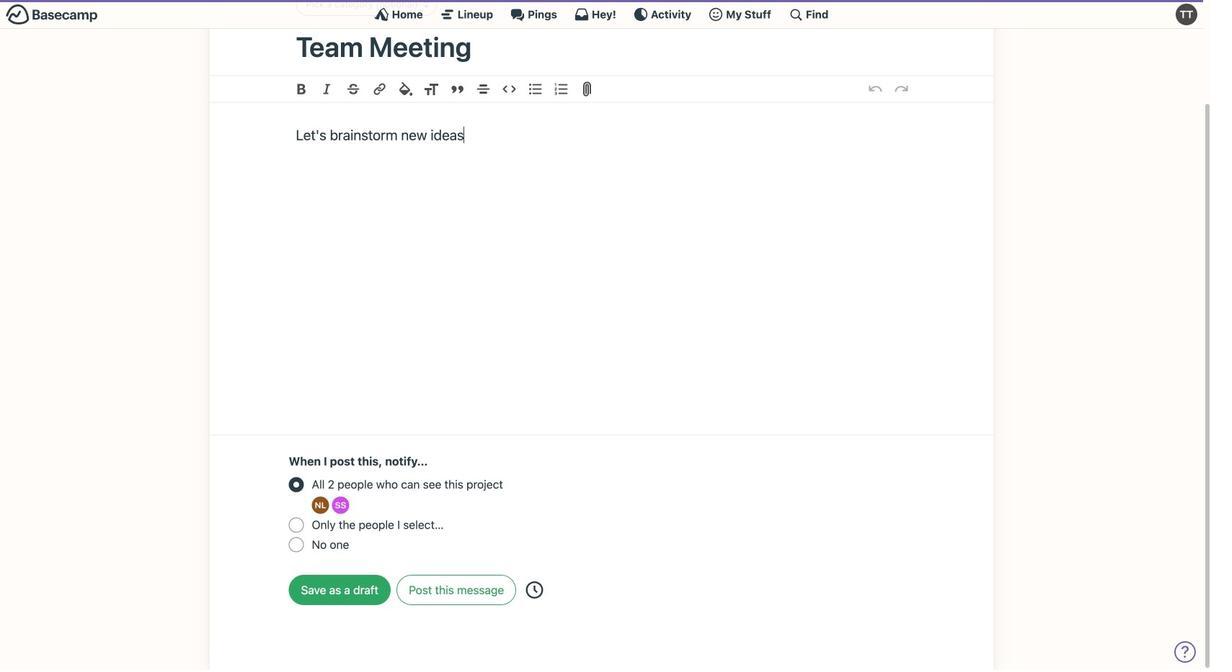 Task type: vqa. For each thing, say whether or not it's contained in the screenshot.
our
no



Task type: locate. For each thing, give the bounding box(es) containing it.
natalie lubich image
[[312, 497, 329, 514]]

terry turtle image
[[1176, 4, 1198, 25]]

keyboard shortcut: ⌘ + / image
[[789, 7, 803, 22]]



Task type: describe. For each thing, give the bounding box(es) containing it.
Type a title… text field
[[296, 30, 908, 63]]

schedule this to post later image
[[526, 581, 543, 599]]

Write away… text field
[[253, 103, 951, 417]]

sarah silvers image
[[332, 497, 349, 514]]

main element
[[0, 0, 1204, 29]]

switch accounts image
[[6, 4, 98, 26]]



